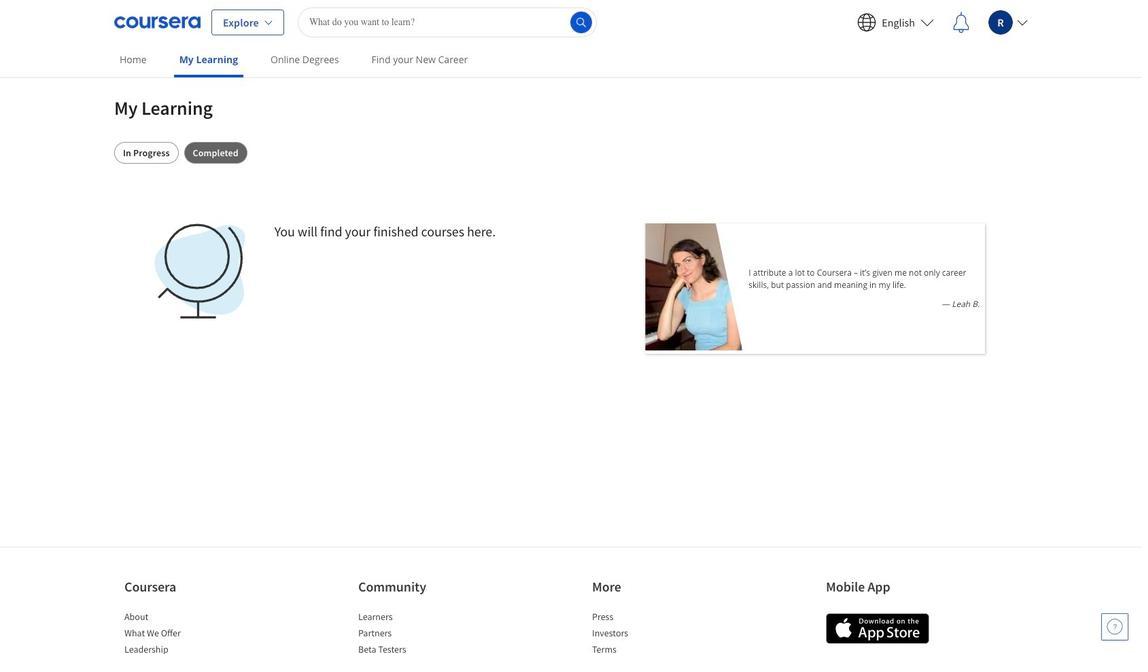 Task type: describe. For each thing, give the bounding box(es) containing it.
3 list from the left
[[592, 611, 708, 655]]

download on the app store image
[[826, 614, 930, 645]]



Task type: locate. For each thing, give the bounding box(es) containing it.
2 list from the left
[[358, 611, 474, 655]]

1 horizontal spatial list
[[358, 611, 474, 655]]

0 horizontal spatial list
[[124, 611, 240, 655]]

tab list
[[114, 142, 1028, 164]]

1 list from the left
[[124, 611, 240, 655]]

list
[[124, 611, 240, 655], [358, 611, 474, 655], [592, 611, 708, 655]]

help center image
[[1107, 620, 1124, 636]]

2 horizontal spatial list
[[592, 611, 708, 655]]

What do you want to learn? text field
[[298, 7, 597, 37]]

coursera image
[[114, 11, 201, 33]]

None search field
[[298, 7, 597, 37]]

list item
[[124, 611, 240, 627], [358, 611, 474, 627], [592, 611, 708, 627], [124, 627, 240, 643], [358, 627, 474, 643], [592, 627, 708, 643], [124, 643, 240, 655], [358, 643, 474, 655], [592, 643, 708, 655]]



Task type: vqa. For each thing, say whether or not it's contained in the screenshot.
the leftmost List
yes



